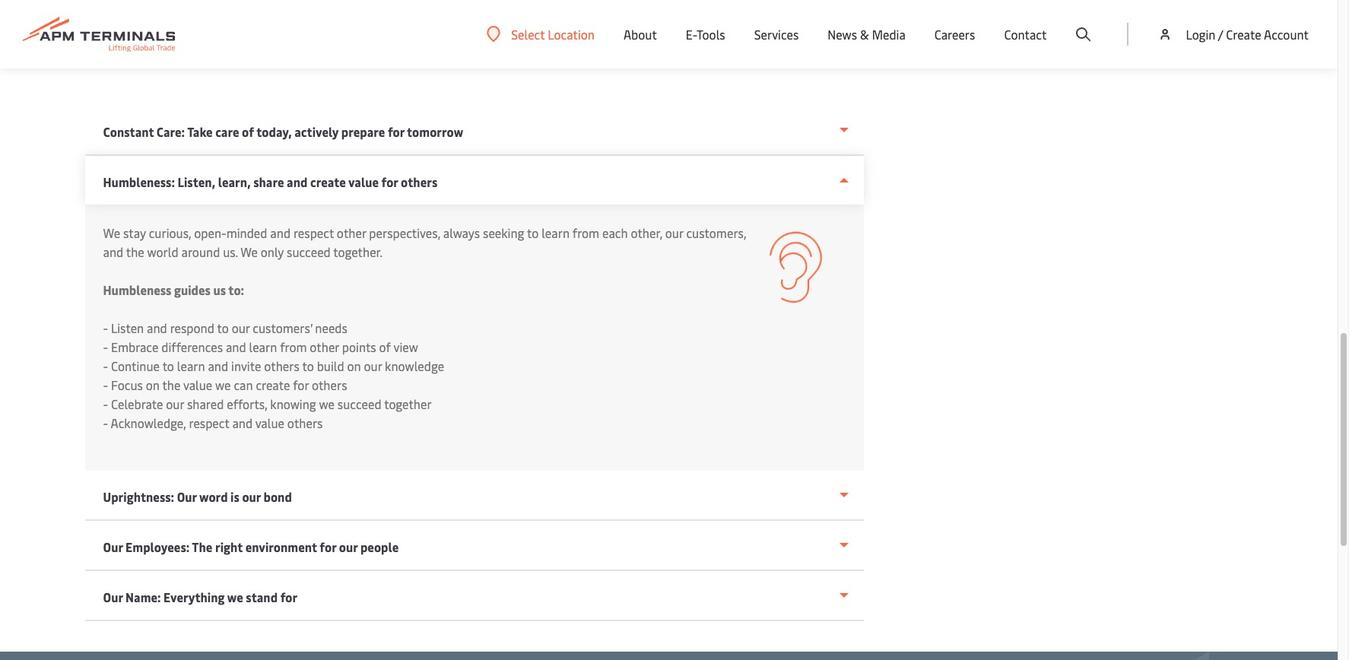 Task type: locate. For each thing, give the bounding box(es) containing it.
0 vertical spatial create
[[310, 173, 346, 190]]

for up perspectives,
[[382, 173, 398, 190]]

actively
[[295, 123, 339, 140]]

tools
[[697, 26, 726, 43]]

login / create account link
[[1158, 0, 1309, 68]]

0 vertical spatial we
[[103, 224, 120, 241]]

of
[[242, 123, 254, 140], [379, 339, 391, 355]]

news & media button
[[828, 0, 906, 68]]

our right is
[[242, 488, 261, 505]]

for right stand
[[280, 589, 298, 606]]

minded
[[226, 224, 267, 241]]

value
[[348, 173, 379, 190], [183, 377, 212, 393], [255, 415, 285, 431]]

acknowledge,
[[111, 415, 186, 431]]

of inside dropdown button
[[242, 123, 254, 140]]

humbleness: listen, learn, share and create value for others
[[103, 173, 438, 190]]

succeed
[[287, 243, 331, 260], [338, 396, 382, 412]]

to right seeking
[[527, 224, 539, 241]]

from left each
[[573, 224, 600, 241]]

0 vertical spatial we
[[215, 377, 231, 393]]

the
[[126, 243, 144, 260], [162, 377, 181, 393]]

1 horizontal spatial from
[[573, 224, 600, 241]]

create inside - listen and respond to our customers' needs - embrace differences and learn from other points of view - continue to learn and invite others to build on our knowledge - focus on the value we can create for others - celebrate our shared efforts, knowing we succeed together - acknowledge, respect and value others
[[256, 377, 290, 393]]

services button
[[754, 0, 799, 68]]

name:
[[126, 589, 161, 606]]

succeed inside we stay curious, open-minded and respect other perspectives, always seeking to learn from each other, our customers, and the world around us. we only succeed together.
[[287, 243, 331, 260]]

media
[[872, 26, 906, 43]]

others down tomorrow
[[401, 173, 438, 190]]

other up 'build'
[[310, 339, 339, 355]]

value down "efforts," at the left bottom
[[255, 415, 285, 431]]

of left view
[[379, 339, 391, 355]]

focus
[[111, 377, 143, 393]]

of right care
[[242, 123, 254, 140]]

people
[[361, 539, 399, 555]]

1 vertical spatial on
[[146, 377, 160, 393]]

our down points
[[364, 358, 382, 374]]

we right us.
[[241, 243, 258, 260]]

0 vertical spatial value
[[348, 173, 379, 190]]

1 vertical spatial create
[[256, 377, 290, 393]]

careers
[[935, 26, 976, 43]]

we left stand
[[227, 589, 243, 606]]

and down stay
[[103, 243, 123, 260]]

build
[[317, 358, 344, 374]]

respect down shared
[[189, 415, 229, 431]]

0 vertical spatial from
[[573, 224, 600, 241]]

from
[[573, 224, 600, 241], [280, 339, 307, 355]]

create down actively
[[310, 173, 346, 190]]

our inside uprightness: our word is our bond dropdown button
[[242, 488, 261, 505]]

3 - from the top
[[103, 358, 108, 374]]

of inside - listen and respond to our customers' needs - embrace differences and learn from other points of view - continue to learn and invite others to build on our knowledge - focus on the value we can create for others - celebrate our shared efforts, knowing we succeed together - acknowledge, respect and value others
[[379, 339, 391, 355]]

our left shared
[[166, 396, 184, 412]]

-
[[103, 320, 108, 336], [103, 339, 108, 355], [103, 358, 108, 374], [103, 377, 108, 393], [103, 396, 108, 412], [103, 415, 108, 431]]

0 vertical spatial other
[[337, 224, 366, 241]]

learn inside we stay curious, open-minded and respect other perspectives, always seeking to learn from each other, our customers, and the world around us. we only succeed together.
[[542, 224, 570, 241]]

0 horizontal spatial the
[[126, 243, 144, 260]]

1 vertical spatial succeed
[[338, 396, 382, 412]]

1 horizontal spatial create
[[310, 173, 346, 190]]

view
[[394, 339, 418, 355]]

our down to:
[[232, 320, 250, 336]]

guides
[[174, 282, 211, 298]]

0 horizontal spatial from
[[280, 339, 307, 355]]

we right knowing
[[319, 396, 335, 412]]

1 vertical spatial learn
[[249, 339, 277, 355]]

- left focus
[[103, 377, 108, 393]]

1 horizontal spatial succeed
[[338, 396, 382, 412]]

respect up together.
[[294, 224, 334, 241]]

invite
[[231, 358, 261, 374]]

- left continue
[[103, 358, 108, 374]]

humbleness: listen, learn, share and create value for others element
[[85, 205, 864, 471]]

bond
[[264, 488, 292, 505]]

1 vertical spatial from
[[280, 339, 307, 355]]

1 vertical spatial the
[[162, 377, 181, 393]]

our employees: the right environment for our people
[[103, 539, 399, 555]]

0 horizontal spatial value
[[183, 377, 212, 393]]

knowing
[[270, 396, 316, 412]]

0 vertical spatial succeed
[[287, 243, 331, 260]]

our employees: the right environment for our people button
[[85, 521, 864, 571]]

location
[[548, 25, 595, 42]]

- left embrace
[[103, 339, 108, 355]]

on up celebrate
[[146, 377, 160, 393]]

and down "efforts," at the left bottom
[[232, 415, 253, 431]]

- left acknowledge,
[[103, 415, 108, 431]]

1 horizontal spatial learn
[[249, 339, 277, 355]]

1 horizontal spatial of
[[379, 339, 391, 355]]

we left stay
[[103, 224, 120, 241]]

the inside - listen and respond to our customers' needs - embrace differences and learn from other points of view - continue to learn and invite others to build on our knowledge - focus on the value we can create for others - celebrate our shared efforts, knowing we succeed together - acknowledge, respect and value others
[[162, 377, 181, 393]]

1 horizontal spatial the
[[162, 377, 181, 393]]

the inside we stay curious, open-minded and respect other perspectives, always seeking to learn from each other, our customers, and the world around us. we only succeed together.
[[126, 243, 144, 260]]

0 horizontal spatial learn
[[177, 358, 205, 374]]

our name: everything we stand for
[[103, 589, 298, 606]]

value up shared
[[183, 377, 212, 393]]

0 horizontal spatial respect
[[189, 415, 229, 431]]

we left can
[[215, 377, 231, 393]]

0 vertical spatial the
[[126, 243, 144, 260]]

our
[[85, 37, 127, 75], [177, 488, 197, 505], [103, 539, 123, 555], [103, 589, 123, 606]]

0 horizontal spatial create
[[256, 377, 290, 393]]

respond
[[170, 320, 214, 336]]

1 horizontal spatial we
[[241, 243, 258, 260]]

1 vertical spatial we
[[319, 396, 335, 412]]

our values
[[85, 37, 212, 75]]

the down stay
[[126, 243, 144, 260]]

other
[[337, 224, 366, 241], [310, 339, 339, 355]]

and right share
[[287, 173, 308, 190]]

our inside dropdown button
[[103, 589, 123, 606]]

our left employees:
[[103, 539, 123, 555]]

our for values
[[85, 37, 127, 75]]

for right 'prepare'
[[388, 123, 405, 140]]

succeed inside - listen and respond to our customers' needs - embrace differences and learn from other points of view - continue to learn and invite others to build on our knowledge - focus on the value we can create for others - celebrate our shared efforts, knowing we succeed together - acknowledge, respect and value others
[[338, 396, 382, 412]]

2 horizontal spatial learn
[[542, 224, 570, 241]]

0 vertical spatial on
[[347, 358, 361, 374]]

continue
[[111, 358, 160, 374]]

our left word at the bottom left of the page
[[177, 488, 197, 505]]

to
[[527, 224, 539, 241], [217, 320, 229, 336], [163, 358, 174, 374], [302, 358, 314, 374]]

succeed down 'build'
[[338, 396, 382, 412]]

our right the other,
[[666, 224, 684, 241]]

about button
[[624, 0, 657, 68]]

0 horizontal spatial on
[[146, 377, 160, 393]]

1 vertical spatial other
[[310, 339, 339, 355]]

1 horizontal spatial respect
[[294, 224, 334, 241]]

on
[[347, 358, 361, 374], [146, 377, 160, 393]]

uprightness: our word is our bond
[[103, 488, 292, 505]]

our left values
[[85, 37, 127, 75]]

0 vertical spatial of
[[242, 123, 254, 140]]

1 vertical spatial respect
[[189, 415, 229, 431]]

0 horizontal spatial succeed
[[287, 243, 331, 260]]

0 vertical spatial learn
[[542, 224, 570, 241]]

uprightness:
[[103, 488, 174, 505]]

on down points
[[347, 358, 361, 374]]

careers button
[[935, 0, 976, 68]]

others right invite at the left
[[264, 358, 300, 374]]

together
[[384, 396, 432, 412]]

value down 'prepare'
[[348, 173, 379, 190]]

0 horizontal spatial of
[[242, 123, 254, 140]]

succeed right "only"
[[287, 243, 331, 260]]

create up knowing
[[256, 377, 290, 393]]

others
[[401, 173, 438, 190], [264, 358, 300, 374], [312, 377, 347, 393], [287, 415, 323, 431]]

learn up invite at the left
[[249, 339, 277, 355]]

2 - from the top
[[103, 339, 108, 355]]

from inside - listen and respond to our customers' needs - embrace differences and learn from other points of view - continue to learn and invite others to build on our knowledge - focus on the value we can create for others - celebrate our shared efforts, knowing we succeed together - acknowledge, respect and value others
[[280, 339, 307, 355]]

the up celebrate
[[162, 377, 181, 393]]

for up knowing
[[293, 377, 309, 393]]

celebrate
[[111, 396, 163, 412]]

&
[[860, 26, 869, 43]]

environment
[[245, 539, 317, 555]]

open-
[[194, 224, 226, 241]]

2 horizontal spatial value
[[348, 173, 379, 190]]

constant care: take care of today, actively prepare for tomorrow button
[[85, 106, 864, 156]]

humbleness:
[[103, 173, 175, 190]]

- left celebrate
[[103, 396, 108, 412]]

others down 'build'
[[312, 377, 347, 393]]

embrace
[[111, 339, 159, 355]]

select location button
[[487, 25, 595, 42]]

1 - from the top
[[103, 320, 108, 336]]

2 vertical spatial value
[[255, 415, 285, 431]]

and left invite at the left
[[208, 358, 228, 374]]

our for employees:
[[103, 539, 123, 555]]

our left name:
[[103, 589, 123, 606]]

from down the customers'
[[280, 339, 307, 355]]

we inside our name: everything we stand for dropdown button
[[227, 589, 243, 606]]

1 vertical spatial of
[[379, 339, 391, 355]]

learn down differences
[[177, 358, 205, 374]]

1 vertical spatial we
[[241, 243, 258, 260]]

create inside 'dropdown button'
[[310, 173, 346, 190]]

for right environment
[[320, 539, 336, 555]]

employees:
[[126, 539, 190, 555]]

learn right seeking
[[542, 224, 570, 241]]

- left listen
[[103, 320, 108, 336]]

humbleness: listen, learn, share and create value for others button
[[85, 156, 864, 205]]

other up together.
[[337, 224, 366, 241]]

points
[[342, 339, 376, 355]]

0 vertical spatial respect
[[294, 224, 334, 241]]

2 vertical spatial we
[[227, 589, 243, 606]]

our left people
[[339, 539, 358, 555]]

learn
[[542, 224, 570, 241], [249, 339, 277, 355], [177, 358, 205, 374]]

other inside we stay curious, open-minded and respect other perspectives, always seeking to learn from each other, our customers, and the world around us. we only succeed together.
[[337, 224, 366, 241]]

and
[[287, 173, 308, 190], [270, 224, 291, 241], [103, 243, 123, 260], [147, 320, 167, 336], [226, 339, 246, 355], [208, 358, 228, 374], [232, 415, 253, 431]]

from inside we stay curious, open-minded and respect other perspectives, always seeking to learn from each other, our customers, and the world around us. we only succeed together.
[[573, 224, 600, 241]]

login
[[1186, 26, 1216, 43]]

humbleness guides us to:
[[103, 282, 244, 298]]

our inside our employees: the right environment for our people dropdown button
[[339, 539, 358, 555]]

seeking
[[483, 224, 525, 241]]



Task type: vqa. For each thing, say whether or not it's contained in the screenshot.
bottom grace
no



Task type: describe. For each thing, give the bounding box(es) containing it.
the
[[192, 539, 213, 555]]

care:
[[157, 123, 185, 140]]

and up "only"
[[270, 224, 291, 241]]

care
[[215, 123, 239, 140]]

we stay curious, open-minded and respect other perspectives, always seeking to learn from each other, our customers, and the world around us. we only succeed together.
[[103, 224, 747, 260]]

listen
[[111, 320, 144, 336]]

to left 'build'
[[302, 358, 314, 374]]

world
[[147, 243, 179, 260]]

respect inside we stay curious, open-minded and respect other perspectives, always seeking to learn from each other, our customers, and the world around us. we only succeed together.
[[294, 224, 334, 241]]

and inside humbleness: listen, learn, share and create value for others 'dropdown button'
[[287, 173, 308, 190]]

for inside - listen and respond to our customers' needs - embrace differences and learn from other points of view - continue to learn and invite others to build on our knowledge - focus on the value we can create for others - celebrate our shared efforts, knowing we succeed together - acknowledge, respect and value others
[[293, 377, 309, 393]]

only
[[261, 243, 284, 260]]

account
[[1264, 26, 1309, 43]]

value inside 'dropdown button'
[[348, 173, 379, 190]]

learn for and
[[249, 339, 277, 355]]

tomorrow
[[407, 123, 463, 140]]

e-tools
[[686, 26, 726, 43]]

to:
[[229, 282, 244, 298]]

needs
[[315, 320, 348, 336]]

4 - from the top
[[103, 377, 108, 393]]

is
[[231, 488, 240, 505]]

contact button
[[1005, 0, 1047, 68]]

perspectives,
[[369, 224, 440, 241]]

others down knowing
[[287, 415, 323, 431]]

create
[[1227, 26, 1262, 43]]

for inside humbleness: listen, learn, share and create value for others 'dropdown button'
[[382, 173, 398, 190]]

curious,
[[149, 224, 191, 241]]

for inside our employees: the right environment for our people dropdown button
[[320, 539, 336, 555]]

login / create account
[[1186, 26, 1309, 43]]

and up embrace
[[147, 320, 167, 336]]

learn,
[[218, 173, 251, 190]]

our for name:
[[103, 589, 123, 606]]

other inside - listen and respond to our customers' needs - embrace differences and learn from other points of view - continue to learn and invite others to build on our knowledge - focus on the value we can create for others - celebrate our shared efforts, knowing we succeed together - acknowledge, respect and value others
[[310, 339, 339, 355]]

stay
[[123, 224, 146, 241]]

humbleness image
[[760, 224, 833, 314]]

right
[[215, 539, 243, 555]]

word
[[199, 488, 228, 505]]

other,
[[631, 224, 663, 241]]

0 horizontal spatial we
[[103, 224, 120, 241]]

2 vertical spatial learn
[[177, 358, 205, 374]]

our inside we stay curious, open-minded and respect other perspectives, always seeking to learn from each other, our customers, and the world around us. we only succeed together.
[[666, 224, 684, 241]]

to down differences
[[163, 358, 174, 374]]

others inside 'dropdown button'
[[401, 173, 438, 190]]

today,
[[257, 123, 292, 140]]

to right respond
[[217, 320, 229, 336]]

about
[[624, 26, 657, 43]]

learn for to
[[542, 224, 570, 241]]

6 - from the top
[[103, 415, 108, 431]]

always
[[443, 224, 480, 241]]

respect inside - listen and respond to our customers' needs - embrace differences and learn from other points of view - continue to learn and invite others to build on our knowledge - focus on the value we can create for others - celebrate our shared efforts, knowing we succeed together - acknowledge, respect and value others
[[189, 415, 229, 431]]

customers'
[[253, 320, 312, 336]]

us
[[213, 282, 226, 298]]

prepare
[[341, 123, 385, 140]]

take
[[187, 123, 213, 140]]

/
[[1219, 26, 1224, 43]]

constant care: take care of today, actively prepare for tomorrow
[[103, 123, 463, 140]]

e-
[[686, 26, 697, 43]]

to inside we stay curious, open-minded and respect other perspectives, always seeking to learn from each other, our customers, and the world around us. we only succeed together.
[[527, 224, 539, 241]]

us.
[[223, 243, 238, 260]]

1 vertical spatial value
[[183, 377, 212, 393]]

knowledge
[[385, 358, 444, 374]]

1 horizontal spatial value
[[255, 415, 285, 431]]

5 - from the top
[[103, 396, 108, 412]]

e-tools button
[[686, 0, 726, 68]]

humbleness
[[103, 282, 172, 298]]

can
[[234, 377, 253, 393]]

from for other
[[280, 339, 307, 355]]

share
[[253, 173, 284, 190]]

everything
[[164, 589, 225, 606]]

shared
[[187, 396, 224, 412]]

together.
[[333, 243, 383, 260]]

uprightness: our word is our bond button
[[85, 471, 864, 521]]

news
[[828, 26, 857, 43]]

differences
[[162, 339, 223, 355]]

our name: everything we stand for button
[[85, 571, 864, 622]]

customers,
[[687, 224, 747, 241]]

efforts,
[[227, 396, 267, 412]]

stand
[[246, 589, 278, 606]]

1 horizontal spatial on
[[347, 358, 361, 374]]

news & media
[[828, 26, 906, 43]]

for inside constant care: take care of today, actively prepare for tomorrow dropdown button
[[388, 123, 405, 140]]

contact
[[1005, 26, 1047, 43]]

listen,
[[178, 173, 215, 190]]

constant
[[103, 123, 154, 140]]

and up invite at the left
[[226, 339, 246, 355]]

each
[[603, 224, 628, 241]]

values
[[133, 37, 212, 75]]

for inside our name: everything we stand for dropdown button
[[280, 589, 298, 606]]

around
[[181, 243, 220, 260]]

- listen and respond to our customers' needs - embrace differences and learn from other points of view - continue to learn and invite others to build on our knowledge - focus on the value we can create for others - celebrate our shared efforts, knowing we succeed together - acknowledge, respect and value others
[[103, 320, 444, 431]]

from for each
[[573, 224, 600, 241]]

services
[[754, 26, 799, 43]]

select location
[[511, 25, 595, 42]]

select
[[511, 25, 545, 42]]



